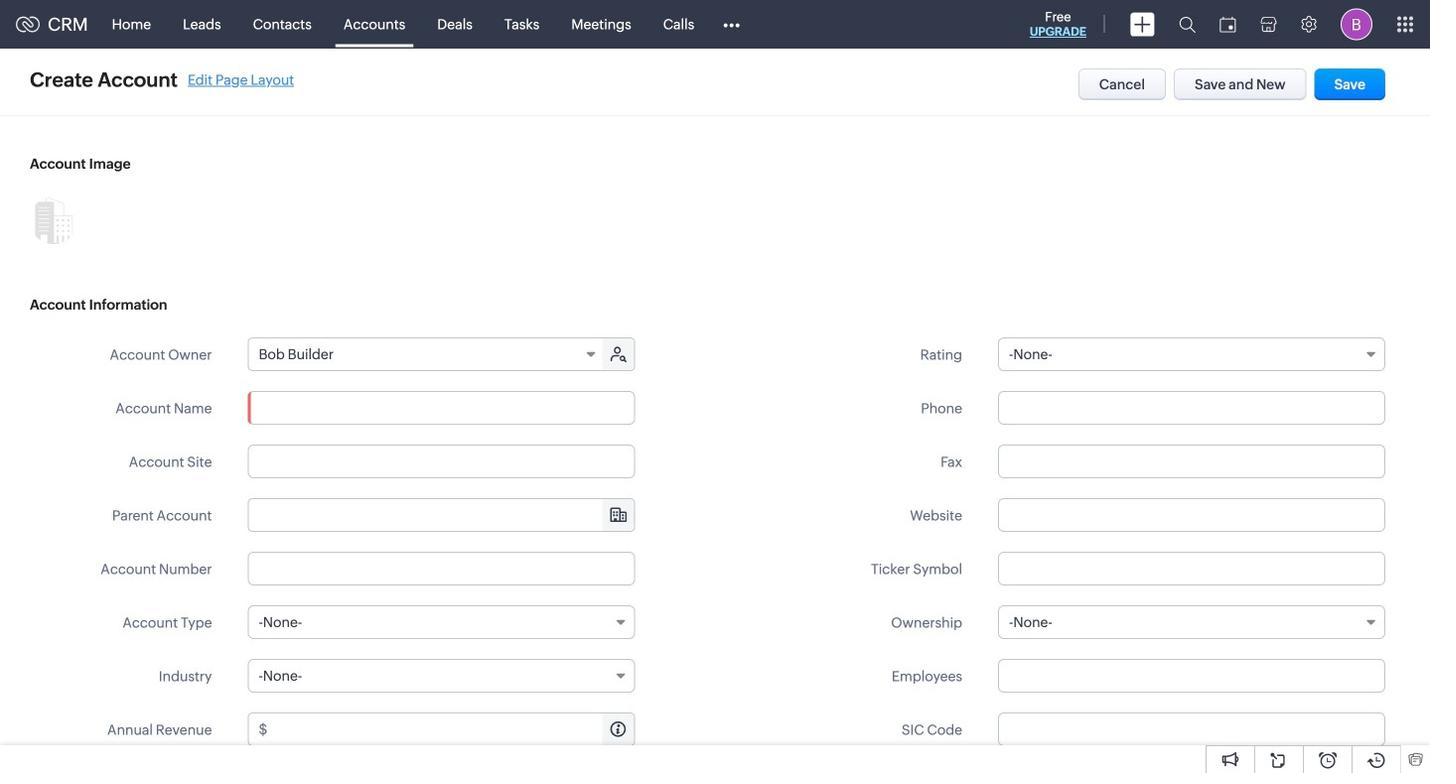 Task type: locate. For each thing, give the bounding box(es) containing it.
None text field
[[248, 391, 635, 425], [998, 391, 1385, 425], [248, 445, 635, 479], [248, 552, 635, 586], [998, 552, 1385, 586], [270, 714, 634, 746], [248, 391, 635, 425], [998, 391, 1385, 425], [248, 445, 635, 479], [248, 552, 635, 586], [998, 552, 1385, 586], [270, 714, 634, 746]]

search element
[[1167, 0, 1208, 49]]

search image
[[1179, 16, 1196, 33]]

None field
[[249, 339, 604, 370], [249, 500, 634, 531], [248, 606, 635, 640], [248, 659, 635, 693], [249, 339, 604, 370], [249, 500, 634, 531], [248, 606, 635, 640], [248, 659, 635, 693]]

calendar image
[[1219, 16, 1236, 32]]

logo image
[[16, 16, 40, 32]]

profile image
[[1341, 8, 1372, 40]]

image image
[[30, 197, 77, 244]]

None text field
[[998, 445, 1385, 479], [998, 499, 1385, 532], [249, 500, 634, 531], [998, 659, 1385, 693], [998, 713, 1385, 747], [998, 445, 1385, 479], [998, 499, 1385, 532], [249, 500, 634, 531], [998, 659, 1385, 693], [998, 713, 1385, 747]]



Task type: describe. For each thing, give the bounding box(es) containing it.
Other Modules field
[[710, 8, 753, 40]]

profile element
[[1329, 0, 1384, 48]]

create menu image
[[1130, 12, 1155, 36]]

create menu element
[[1118, 0, 1167, 48]]



Task type: vqa. For each thing, say whether or not it's contained in the screenshot.
Tasks
no



